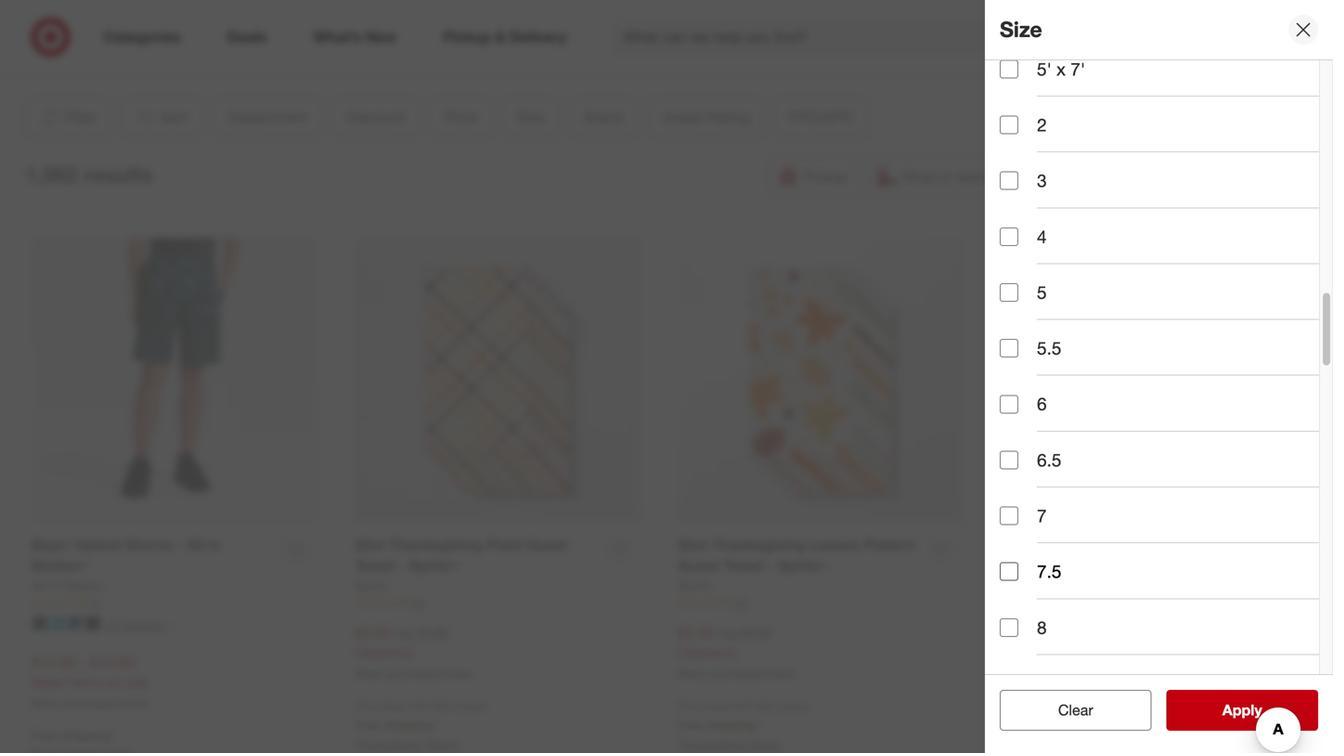 Task type: vqa. For each thing, say whether or not it's contained in the screenshot.
the reg in the $2.55 reg Clearance When purchased online
yes



Task type: describe. For each thing, give the bounding box(es) containing it.
6 checkbox
[[1000, 395, 1019, 414]]

only for 24
[[355, 699, 377, 713]]

when inside $12.60 - $13.60 select items on sale when purchased online
[[32, 697, 61, 710]]

7 checkbox
[[1000, 507, 1019, 525]]

1 horizontal spatial free shipping *
[[1001, 718, 1085, 734]]

$2.55 reg $3.00 clearance when purchased online for 45
[[678, 624, 796, 681]]

5
[[1037, 282, 1047, 303]]

$2.55 for 24 link
[[355, 624, 391, 642]]

exclusions for 45
[[683, 736, 745, 753]]

4
[[1037, 226, 1047, 247]]

-
[[80, 654, 86, 672]]

apply
[[1223, 701, 1263, 719]]

7.5 checkbox
[[1000, 563, 1019, 581]]

exclusions apply. link for 45
[[683, 736, 783, 753]]

exclusions for 24
[[359, 736, 421, 753]]

with for 24
[[410, 699, 431, 713]]

8
[[1037, 617, 1047, 638]]

6.5
[[1037, 449, 1062, 471]]

toys clearance link
[[565, 0, 755, 75]]

41 link
[[32, 595, 318, 611]]

7.5
[[1037, 561, 1062, 582]]

$2.55 for $3.00's 45 link
[[678, 624, 714, 642]]

$3.00 for 24
[[417, 625, 449, 641]]

24 link
[[355, 595, 641, 611]]

orders for 24
[[455, 699, 487, 713]]

items
[[72, 674, 104, 691]]

size dialog
[[985, 0, 1334, 753]]

$2.55 reg clearance when purchased online
[[1001, 625, 1119, 682]]

5' x 7' checkbox
[[1000, 60, 1019, 78]]

7
[[1037, 505, 1047, 527]]

purchased inside $2.55 reg clearance when purchased online
[[1033, 668, 1086, 682]]

select
[[32, 674, 68, 691]]

sale
[[126, 674, 149, 691]]

clear
[[1059, 701, 1094, 719]]

2 checkbox
[[1000, 116, 1019, 134]]

online inside $2.55 reg clearance when purchased online
[[1089, 668, 1119, 682]]

$35 for 45
[[757, 699, 775, 713]]

toys clearance
[[616, 57, 704, 73]]

$2.55 reg $3.00 clearance when purchased online for 24
[[355, 624, 473, 681]]

5 checkbox
[[1000, 283, 1019, 302]]

2 horizontal spatial orders
[[1101, 700, 1133, 714]]

0 horizontal spatial free shipping *
[[32, 727, 115, 743]]

6.5 checkbox
[[1000, 451, 1019, 469]]

only ships with $35 orders free shipping * * exclusions apply. for 45
[[678, 699, 810, 753]]

2 horizontal spatial only
[[1001, 700, 1024, 714]]

orders for 45
[[778, 699, 810, 713]]

7'
[[1071, 58, 1086, 80]]

5.5
[[1037, 338, 1062, 359]]

reg for 45 link for clearance
[[1041, 626, 1060, 642]]

purchased inside $12.60 - $13.60 select items on sale when purchased online
[[64, 697, 117, 710]]



Task type: locate. For each thing, give the bounding box(es) containing it.
45 link
[[678, 595, 964, 611], [1001, 596, 1288, 612]]

8.5
[[1037, 673, 1062, 694]]

3 checkbox
[[1000, 172, 1019, 190]]

only ships with $35 orders free shipping * * exclusions apply.
[[355, 699, 487, 753], [678, 699, 810, 753]]

24
[[412, 596, 425, 610]]

clearance inside $2.55 reg clearance when purchased online
[[1001, 645, 1060, 662]]

1 horizontal spatial exclusions
[[683, 736, 745, 753]]

45
[[736, 596, 748, 610], [1059, 597, 1071, 611]]

1,062 results
[[25, 162, 153, 188]]

0 horizontal spatial reg
[[395, 625, 414, 641]]

2 horizontal spatial $35
[[1080, 700, 1098, 714]]

reg for $3.00's 45 link
[[718, 625, 737, 641]]

$2.55
[[355, 624, 391, 642], [678, 624, 714, 642], [1001, 625, 1037, 643]]

6
[[1037, 394, 1047, 415]]

$12.60 - $13.60 select items on sale when purchased online
[[32, 654, 150, 710]]

5'
[[1037, 58, 1052, 80]]

What can we help you find? suggestions appear below search field
[[613, 17, 1075, 58]]

0 horizontal spatial only
[[355, 699, 377, 713]]

1 horizontal spatial reg
[[718, 625, 737, 641]]

5' x 7'
[[1037, 58, 1086, 80]]

0 horizontal spatial only ships with $35 orders free shipping * * exclusions apply.
[[355, 699, 487, 753]]

free shipping * down the items
[[32, 727, 115, 743]]

reg inside $2.55 reg clearance when purchased online
[[1041, 626, 1060, 642]]

2 apply. from the left
[[748, 736, 783, 753]]

only ships with $35 orders free shipping * * exclusions apply. for 24
[[355, 699, 487, 753]]

$12.60
[[32, 654, 76, 672]]

exclusions apply. link
[[359, 736, 460, 753], [683, 736, 783, 753]]

0 horizontal spatial orders
[[455, 699, 487, 713]]

$35
[[434, 699, 452, 713], [757, 699, 775, 713], [1080, 700, 1098, 714]]

2 exclusions apply. link from the left
[[683, 736, 783, 753]]

$13.60
[[90, 654, 135, 672]]

2 horizontal spatial with
[[1057, 700, 1077, 714]]

orders
[[455, 699, 487, 713], [778, 699, 810, 713], [1101, 700, 1133, 714]]

41
[[89, 596, 102, 610]]

only ships with $35 orders
[[1001, 700, 1133, 714]]

1 horizontal spatial apply.
[[748, 736, 783, 753]]

on
[[107, 674, 122, 691]]

0 horizontal spatial $2.55
[[355, 624, 391, 642]]

reg
[[395, 625, 414, 641], [718, 625, 737, 641], [1041, 626, 1060, 642]]

1 horizontal spatial $3.00
[[740, 625, 772, 641]]

ships for 45
[[704, 699, 730, 713]]

1 horizontal spatial 45
[[1059, 597, 1071, 611]]

5.5 checkbox
[[1000, 339, 1019, 358]]

0 horizontal spatial $3.00
[[417, 625, 449, 641]]

x
[[1057, 58, 1066, 80]]

45 link for $3.00
[[678, 595, 964, 611]]

clearance
[[645, 57, 704, 73], [355, 645, 414, 661], [678, 645, 737, 661], [1001, 645, 1060, 662]]

1 horizontal spatial only
[[678, 699, 701, 713]]

clear button
[[1000, 690, 1152, 731]]

exclusions apply. link for 24
[[359, 736, 460, 753]]

45 link for clearance
[[1001, 596, 1288, 612]]

*
[[434, 717, 438, 733], [757, 717, 762, 733], [1080, 718, 1085, 734], [111, 727, 115, 743], [355, 736, 359, 753], [678, 736, 683, 753]]

apply button
[[1167, 690, 1319, 731]]

0 horizontal spatial exclusions apply. link
[[359, 736, 460, 753]]

1 apply. from the left
[[425, 736, 460, 753]]

apply. for 45
[[748, 736, 783, 753]]

1 horizontal spatial $2.55 reg $3.00 clearance when purchased online
[[678, 624, 796, 681]]

free shipping * down only ships with $35 orders at right
[[1001, 718, 1085, 734]]

$2.55 reg $3.00 clearance when purchased online
[[355, 624, 473, 681], [678, 624, 796, 681]]

apply.
[[425, 736, 460, 753], [748, 736, 783, 753]]

45 for $3.00
[[736, 596, 748, 610]]

2 horizontal spatial reg
[[1041, 626, 1060, 642]]

exclusions
[[359, 736, 421, 753], [683, 736, 745, 753]]

1 horizontal spatial 45 link
[[1001, 596, 1288, 612]]

ships for 24
[[381, 699, 407, 713]]

2 horizontal spatial $2.55
[[1001, 625, 1037, 643]]

2 $2.55 reg $3.00 clearance when purchased online from the left
[[678, 624, 796, 681]]

online inside $12.60 - $13.60 select items on sale when purchased online
[[120, 697, 150, 710]]

when
[[355, 667, 384, 681], [678, 667, 707, 681], [1001, 668, 1030, 682], [32, 697, 61, 710]]

$35 for 24
[[434, 699, 452, 713]]

0 horizontal spatial $2.55 reg $3.00 clearance when purchased online
[[355, 624, 473, 681]]

1,062
[[25, 162, 78, 188]]

with
[[410, 699, 431, 713], [733, 699, 754, 713], [1057, 700, 1077, 714]]

$3.00 for 45
[[740, 625, 772, 641]]

shipping
[[384, 717, 434, 733], [707, 717, 757, 733], [1031, 718, 1080, 734], [61, 727, 111, 743]]

size
[[1000, 16, 1043, 42]]

$2.55 for 45 link for clearance
[[1001, 625, 1037, 643]]

2 exclusions from the left
[[683, 736, 745, 753]]

1 only ships with $35 orders free shipping * * exclusions apply. from the left
[[355, 699, 487, 753]]

1 $3.00 from the left
[[417, 625, 449, 641]]

ships
[[381, 699, 407, 713], [704, 699, 730, 713], [1027, 700, 1053, 714]]

clearance inside "link"
[[645, 57, 704, 73]]

0 horizontal spatial ships
[[381, 699, 407, 713]]

with for 45
[[733, 699, 754, 713]]

45 for clearance
[[1059, 597, 1071, 611]]

free
[[355, 717, 381, 733], [678, 717, 704, 733], [1001, 718, 1027, 734], [32, 727, 57, 743]]

8 checkbox
[[1000, 618, 1019, 637]]

0 horizontal spatial apply.
[[425, 736, 460, 753]]

0 horizontal spatial with
[[410, 699, 431, 713]]

$2.55 inside $2.55 reg clearance when purchased online
[[1001, 625, 1037, 643]]

0 horizontal spatial exclusions
[[359, 736, 421, 753]]

2 only ships with $35 orders free shipping * * exclusions apply. from the left
[[678, 699, 810, 753]]

1 horizontal spatial orders
[[778, 699, 810, 713]]

reg for 24 link
[[395, 625, 414, 641]]

$3.00
[[417, 625, 449, 641], [740, 625, 772, 641]]

when inside $2.55 reg clearance when purchased online
[[1001, 668, 1030, 682]]

1 horizontal spatial ships
[[704, 699, 730, 713]]

free shipping *
[[1001, 718, 1085, 734], [32, 727, 115, 743]]

1 horizontal spatial with
[[733, 699, 754, 713]]

1 exclusions from the left
[[359, 736, 421, 753]]

results
[[84, 162, 153, 188]]

only for 45
[[678, 699, 701, 713]]

1 $2.55 reg $3.00 clearance when purchased online from the left
[[355, 624, 473, 681]]

1 horizontal spatial only ships with $35 orders free shipping * * exclusions apply.
[[678, 699, 810, 753]]

1 horizontal spatial $35
[[757, 699, 775, 713]]

online
[[443, 667, 473, 681], [766, 667, 796, 681], [1089, 668, 1119, 682], [120, 697, 150, 710]]

2 horizontal spatial ships
[[1027, 700, 1053, 714]]

4 checkbox
[[1000, 227, 1019, 246]]

0 horizontal spatial $35
[[434, 699, 452, 713]]

0 horizontal spatial 45 link
[[678, 595, 964, 611]]

apply. for 24
[[425, 736, 460, 753]]

only
[[355, 699, 377, 713], [678, 699, 701, 713], [1001, 700, 1024, 714]]

1 horizontal spatial $2.55
[[678, 624, 714, 642]]

1 exclusions apply. link from the left
[[359, 736, 460, 753]]

2
[[1037, 114, 1047, 136]]

toys
[[616, 57, 642, 73]]

1 horizontal spatial exclusions apply. link
[[683, 736, 783, 753]]

2 $3.00 from the left
[[740, 625, 772, 641]]

purchased
[[387, 667, 440, 681], [710, 667, 763, 681], [1033, 668, 1086, 682], [64, 697, 117, 710]]

0 horizontal spatial 45
[[736, 596, 748, 610]]

3
[[1037, 170, 1047, 191]]



